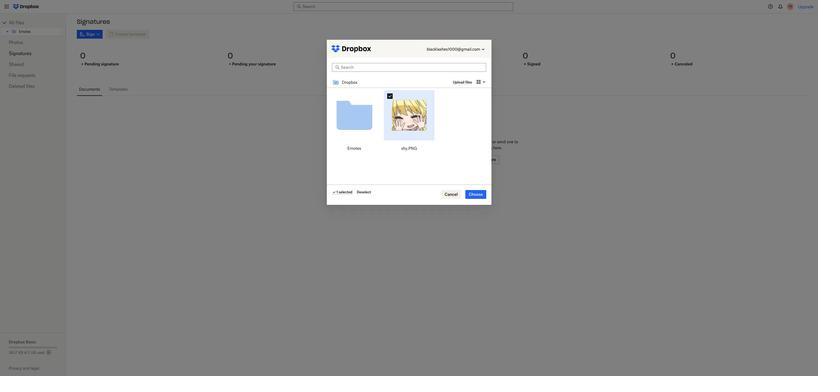 Task type: describe. For each thing, give the bounding box(es) containing it.
dropbox
[[9, 340, 25, 345]]

shared
[[9, 62, 24, 67]]

used
[[37, 351, 44, 356]]

others
[[437, 146, 448, 150]]

pending for pending signature
[[85, 62, 100, 66]]

file requests
[[9, 73, 35, 78]]

canceled
[[675, 62, 693, 66]]

0 vertical spatial signatures
[[77, 18, 110, 26]]

0 for pending your signature
[[228, 51, 233, 61]]

0 for declined
[[375, 51, 381, 61]]

photos link
[[9, 37, 57, 48]]

pending signature
[[85, 62, 119, 66]]

declined
[[380, 62, 396, 66]]

28.57
[[9, 351, 17, 356]]

upgrade link
[[798, 4, 814, 9]]

upgrade
[[798, 4, 814, 9]]

of
[[24, 351, 27, 356]]

or
[[492, 140, 496, 144]]

for
[[449, 146, 454, 150]]

global header element
[[0, 0, 818, 13]]

all files link
[[9, 18, 66, 27]]

privacy and legal
[[9, 367, 39, 371]]

legal
[[31, 367, 39, 371]]

requests
[[18, 73, 35, 78]]

whether you sign a document or send one to others for signature, it appears here.
[[437, 140, 518, 150]]

all files tree
[[1, 18, 66, 36]]

whether
[[437, 140, 453, 144]]

0 for pending signature
[[80, 51, 86, 61]]

files for deleted files
[[26, 84, 35, 89]]

file
[[9, 73, 16, 78]]

signatures link
[[9, 48, 57, 59]]

signature,
[[455, 146, 473, 150]]

emotes link
[[11, 28, 61, 35]]

appears
[[478, 146, 492, 150]]

1 signature from the left
[[101, 62, 119, 66]]

gb
[[31, 351, 36, 356]]

tab list containing documents
[[77, 83, 810, 96]]

0 for canceled
[[671, 51, 676, 61]]

get more space image
[[45, 350, 52, 357]]

files for all files
[[16, 20, 24, 26]]

all
[[9, 20, 14, 26]]



Task type: locate. For each thing, give the bounding box(es) containing it.
documents tab
[[77, 83, 102, 96]]

files
[[16, 20, 24, 26], [26, 84, 35, 89]]

5 0 from the left
[[671, 51, 676, 61]]

one
[[507, 140, 514, 144]]

2
[[28, 351, 30, 356]]

pending
[[85, 62, 100, 66], [232, 62, 248, 66]]

28.57 kb of 2 gb used
[[9, 351, 44, 356]]

it
[[474, 146, 477, 150]]

signature
[[101, 62, 119, 66], [258, 62, 276, 66]]

a
[[470, 140, 472, 144]]

0 up pending your signature
[[228, 51, 233, 61]]

2 0 from the left
[[228, 51, 233, 61]]

and
[[23, 367, 30, 371]]

3 0 from the left
[[375, 51, 381, 61]]

0 vertical spatial files
[[16, 20, 24, 26]]

1 horizontal spatial files
[[26, 84, 35, 89]]

deleted files link
[[9, 81, 57, 92]]

deleted
[[9, 84, 25, 89]]

0 horizontal spatial signatures
[[9, 51, 32, 56]]

0 up canceled
[[671, 51, 676, 61]]

photos
[[9, 40, 23, 45]]

1 vertical spatial signatures
[[9, 51, 32, 56]]

shared link
[[9, 59, 57, 70]]

2 signature from the left
[[258, 62, 276, 66]]

document
[[473, 140, 491, 144]]

pending up 'documents'
[[85, 62, 100, 66]]

1 0 from the left
[[80, 51, 86, 61]]

0 horizontal spatial files
[[16, 20, 24, 26]]

0 for signed
[[523, 51, 528, 61]]

all files
[[9, 20, 24, 26]]

1 horizontal spatial pending
[[232, 62, 248, 66]]

0 up signed
[[523, 51, 528, 61]]

deleted files
[[9, 84, 35, 89]]

dropbox logo - go to the homepage image
[[11, 2, 41, 11]]

basic
[[26, 340, 36, 345]]

1 horizontal spatial signatures
[[77, 18, 110, 26]]

here.
[[493, 146, 502, 150]]

1 pending from the left
[[85, 62, 100, 66]]

documents
[[79, 87, 100, 92]]

privacy and legal link
[[9, 367, 66, 371]]

pending for pending your signature
[[232, 62, 248, 66]]

1 horizontal spatial signature
[[258, 62, 276, 66]]

files right all
[[16, 20, 24, 26]]

0 horizontal spatial signature
[[101, 62, 119, 66]]

2 pending from the left
[[232, 62, 248, 66]]

templates tab
[[107, 83, 130, 96]]

tab list
[[77, 83, 810, 96]]

signature up templates
[[101, 62, 119, 66]]

signed
[[527, 62, 541, 66]]

files inside tree
[[16, 20, 24, 26]]

to
[[515, 140, 518, 144]]

0 horizontal spatial pending
[[85, 62, 100, 66]]

0 up declined
[[375, 51, 381, 61]]

your
[[249, 62, 257, 66]]

signatures
[[77, 18, 110, 26], [9, 51, 32, 56]]

choose a file to sign dialog
[[327, 40, 492, 205]]

sign
[[461, 140, 469, 144]]

1 vertical spatial files
[[26, 84, 35, 89]]

0 up pending signature
[[80, 51, 86, 61]]

0
[[80, 51, 86, 61], [228, 51, 233, 61], [375, 51, 381, 61], [523, 51, 528, 61], [671, 51, 676, 61]]

pending left your
[[232, 62, 248, 66]]

files down file requests link
[[26, 84, 35, 89]]

templates
[[109, 87, 128, 92]]

4 0 from the left
[[523, 51, 528, 61]]

pending your signature
[[232, 62, 276, 66]]

signature right your
[[258, 62, 276, 66]]

dropbox basic
[[9, 340, 36, 345]]

file requests link
[[9, 70, 57, 81]]

send
[[497, 140, 506, 144]]

you
[[454, 140, 460, 144]]

emotes
[[19, 30, 31, 34]]

kb
[[18, 351, 23, 356]]

privacy
[[9, 367, 22, 371]]



Task type: vqa. For each thing, say whether or not it's contained in the screenshot.
pin to dropbox menu item
no



